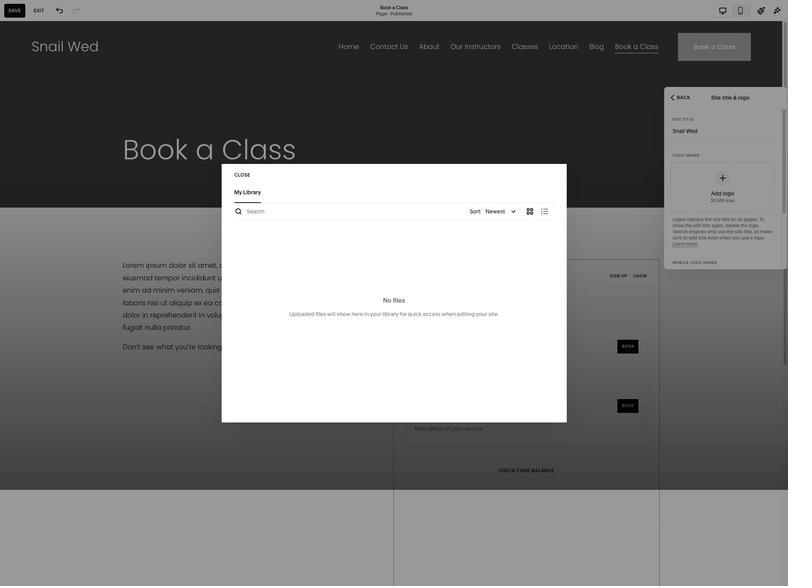 Task type: describe. For each thing, give the bounding box(es) containing it.
website tools
[[13, 356, 48, 362]]

demo for blog
[[42, 183, 55, 189]]

tools
[[34, 356, 48, 362]]

1 vertical spatial site
[[694, 223, 701, 229]]

0 horizontal spatial logo
[[673, 153, 685, 158]]

exit
[[34, 7, 44, 13]]

to
[[683, 235, 688, 241]]

class
[[396, 4, 408, 10]]

1 horizontal spatial image
[[703, 261, 717, 265]]

utilities
[[13, 323, 35, 331]]

logos
[[673, 217, 686, 222]]

add
[[689, 235, 697, 241]]

website tools button
[[13, 351, 113, 367]]

library
[[243, 189, 261, 196]]

1 vertical spatial logo.
[[754, 235, 765, 241]]

but
[[65, 247, 72, 252]]

they
[[73, 247, 83, 252]]

mobile
[[673, 261, 689, 265]]

1 vertical spatial learn
[[46, 259, 58, 265]]

the inside these pages are public unless they're disabled or password-protected, but they don't appear in the navigation. search engines can also discover them.
[[18, 253, 25, 259]]

protected,
[[41, 247, 64, 252]]

0 horizontal spatial image
[[686, 153, 700, 158]]

home
[[15, 14, 30, 20]]

2 your from the left
[[476, 311, 487, 318]]

pages.
[[744, 217, 759, 222]]

save
[[8, 7, 21, 13]]

learn more
[[46, 259, 71, 265]]

demo for classes
[[50, 149, 63, 155]]

public
[[50, 240, 63, 246]]

site title & logo
[[711, 94, 750, 101]]

close
[[234, 172, 250, 178]]

pages
[[27, 240, 41, 246]]

site for site title
[[673, 117, 682, 122]]

my library button
[[234, 182, 261, 203]]

location
[[27, 165, 49, 172]]

can
[[86, 253, 94, 259]]

a inside book a class page · published
[[392, 4, 395, 10]]

for
[[400, 311, 407, 318]]

title,
[[744, 229, 753, 235]]

1 horizontal spatial site
[[713, 217, 721, 222]]

unless
[[65, 240, 79, 246]]

back
[[677, 95, 690, 100]]

1 your from the left
[[370, 311, 381, 318]]

logo image
[[673, 153, 700, 158]]

only
[[708, 229, 717, 235]]

1 vertical spatial when
[[442, 311, 456, 318]]

delete
[[726, 223, 740, 229]]

these pages are public unless they're disabled or password-protected, but they don't appear in the navigation. search engines can also discover them.
[[13, 240, 115, 265]]

pages inside system pages button
[[33, 338, 48, 345]]

replace
[[687, 217, 704, 222]]

book a class page · published
[[376, 4, 412, 16]]

system pages button
[[13, 333, 113, 350]]

to
[[759, 217, 765, 222]]

engines for they
[[67, 253, 84, 259]]

my library tab list
[[234, 182, 554, 203]]

website
[[13, 356, 33, 362]]

no files
[[383, 297, 405, 304]]

when inside logos replace the site title on all pages. to show the site title again, delete the logo. search engines only use the site title, so make sure to add one even when you use a logo. learn more
[[720, 235, 731, 241]]

library
[[383, 311, 398, 318]]

disabled
[[96, 240, 115, 246]]

files for no
[[393, 297, 405, 304]]

learn inside logos replace the site title on all pages. to show the site title again, delete the logo. search engines only use the site title, so make sure to add one even when you use a logo. learn more
[[673, 241, 685, 247]]

again,
[[712, 223, 725, 229]]

linked
[[25, 224, 44, 232]]

make
[[760, 229, 772, 235]]

site title
[[673, 117, 694, 122]]

7.1
[[30, 376, 35, 382]]

classes demo
[[27, 148, 63, 155]]

Search field
[[247, 207, 468, 216]]

learn more link
[[673, 241, 698, 247]]

book
[[380, 4, 391, 10]]

system pages
[[13, 338, 48, 345]]

they're
[[80, 240, 95, 246]]

search for show
[[673, 229, 688, 235]]

2 vertical spatial title
[[702, 223, 710, 229]]

uploaded
[[289, 311, 315, 318]]

the down all
[[741, 223, 748, 229]]

editing
[[457, 311, 475, 318]]

a inside logos replace the site title on all pages. to show the site title again, delete the logo. search engines only use the site title, so make sure to add one even when you use a logo. learn more
[[750, 235, 753, 241]]

show inside logos replace the site title on all pages. to show the site title again, delete the logo. search engines only use the site title, so make sure to add one even when you use a logo. learn more
[[673, 223, 684, 229]]

quick
[[408, 311, 422, 318]]

·
[[388, 11, 389, 16]]

more
[[686, 241, 698, 247]]

are
[[42, 240, 49, 246]]

site.
[[489, 311, 499, 318]]

also
[[95, 253, 104, 259]]

0 horizontal spatial show
[[337, 311, 350, 318]]

no
[[383, 297, 392, 304]]



Task type: locate. For each thing, give the bounding box(es) containing it.
the down the delete
[[727, 229, 734, 235]]

engines
[[689, 229, 707, 235], [67, 253, 84, 259]]

these
[[13, 240, 26, 246]]

0 vertical spatial image
[[686, 153, 700, 158]]

files for uploaded
[[316, 311, 326, 318]]

none field containing sort:
[[468, 203, 520, 220]]

the up "discover"
[[18, 253, 25, 259]]

access
[[423, 311, 441, 318]]

logo
[[673, 153, 685, 158], [690, 261, 702, 265]]

site up you
[[735, 229, 743, 235]]

1 vertical spatial show
[[337, 311, 350, 318]]

0 vertical spatial learn
[[673, 241, 685, 247]]

1 vertical spatial site
[[673, 117, 682, 122]]

title
[[722, 94, 732, 101], [722, 217, 730, 222], [702, 223, 710, 229]]

0 vertical spatial site
[[711, 94, 721, 101]]

my library
[[234, 189, 261, 196]]

when
[[720, 235, 731, 241], [442, 311, 456, 318]]

search up sure
[[673, 229, 688, 235]]

when right access
[[442, 311, 456, 318]]

1 vertical spatial in
[[364, 311, 369, 318]]

site
[[711, 94, 721, 101], [673, 117, 682, 122]]

engines down they
[[67, 253, 84, 259]]

not linked
[[13, 224, 44, 232]]

0 vertical spatial pages
[[13, 36, 44, 49]]

use down title,
[[742, 235, 749, 241]]

1 vertical spatial title
[[722, 217, 730, 222]]

on
[[731, 217, 737, 222]]

1 horizontal spatial search
[[673, 229, 688, 235]]

1 horizontal spatial when
[[720, 235, 731, 241]]

back button
[[669, 89, 693, 106]]

0 vertical spatial logo
[[673, 153, 685, 158]]

0 vertical spatial when
[[720, 235, 731, 241]]

your left library
[[370, 311, 381, 318]]

password-
[[18, 247, 41, 252]]

title left &
[[722, 94, 732, 101]]

pages up the tools
[[33, 338, 48, 345]]

more
[[59, 259, 71, 265]]

version 7.1
[[13, 376, 35, 382]]

tab list
[[714, 4, 749, 17]]

0 vertical spatial logo.
[[749, 223, 760, 229]]

search inside these pages are public unless they're disabled or password-protected, but they don't appear in the navigation. search engines can also discover them.
[[51, 253, 66, 259]]

0 horizontal spatial site
[[694, 223, 701, 229]]

a right the book
[[392, 4, 395, 10]]

site up again,
[[713, 217, 721, 222]]

2 vertical spatial site
[[735, 229, 743, 235]]

1 horizontal spatial use
[[742, 235, 749, 241]]

add a new page to the "not linked" navigation group image
[[94, 224, 102, 232]]

search inside logos replace the site title on all pages. to show the site title again, delete the logo. search engines only use the site title, so make sure to add one even when you use a logo. learn more
[[673, 229, 688, 235]]

title
[[683, 117, 694, 122]]

1 horizontal spatial logo
[[690, 261, 702, 265]]

title left 'on'
[[722, 217, 730, 222]]

learn more link
[[46, 259, 71, 265]]

1 vertical spatial files
[[316, 311, 326, 318]]

demo up location button
[[50, 149, 63, 155]]

1 vertical spatial demo
[[42, 183, 55, 189]]

demo right blog in the left of the page
[[42, 183, 55, 189]]

2 horizontal spatial site
[[735, 229, 743, 235]]

1 horizontal spatial files
[[393, 297, 405, 304]]

engines for site
[[689, 229, 707, 235]]

show right will on the left bottom of page
[[337, 311, 350, 318]]

0 horizontal spatial your
[[370, 311, 381, 318]]

one
[[698, 235, 707, 241]]

None field
[[468, 203, 520, 220]]

even
[[708, 235, 719, 241]]

0 vertical spatial site
[[713, 217, 721, 222]]

navigation.
[[26, 253, 50, 259]]

demo inside blog demo
[[42, 183, 55, 189]]

here
[[352, 311, 363, 318]]

0 vertical spatial files
[[393, 297, 405, 304]]

0 horizontal spatial search
[[51, 253, 66, 259]]

1 horizontal spatial in
[[364, 311, 369, 318]]

a down title,
[[750, 235, 753, 241]]

search
[[673, 229, 688, 235], [51, 253, 66, 259]]

logo.
[[749, 223, 760, 229], [754, 235, 765, 241]]

1 vertical spatial engines
[[67, 253, 84, 259]]

title up the only
[[702, 223, 710, 229]]

in right here on the bottom of the page
[[364, 311, 369, 318]]

discover
[[13, 259, 31, 265]]

search for protected,
[[51, 253, 66, 259]]

0 vertical spatial demo
[[50, 149, 63, 155]]

site for site title & logo
[[711, 94, 721, 101]]

logo. up so
[[749, 223, 760, 229]]

engines up "add"
[[689, 229, 707, 235]]

0 vertical spatial use
[[718, 229, 726, 235]]

system
[[13, 338, 31, 345]]

logos replace the site title on all pages. to show the site title again, delete the logo. search engines only use the site title, so make sure to add one even when you use a logo. learn more
[[673, 217, 772, 247]]

not
[[13, 224, 23, 232]]

all
[[738, 217, 743, 222]]

in down or
[[13, 253, 17, 259]]

so
[[754, 229, 759, 235]]

show down logos
[[673, 223, 684, 229]]

logo
[[738, 94, 750, 101]]

appear
[[96, 247, 112, 252]]

in inside these pages are public unless they're disabled or password-protected, but they don't appear in the navigation. search engines can also discover them.
[[13, 253, 17, 259]]

0 horizontal spatial use
[[718, 229, 726, 235]]

when left you
[[720, 235, 731, 241]]

don't
[[84, 247, 95, 252]]

use
[[718, 229, 726, 235], [742, 235, 749, 241]]

1 vertical spatial use
[[742, 235, 749, 241]]

0 vertical spatial engines
[[689, 229, 707, 235]]

1 horizontal spatial engines
[[689, 229, 707, 235]]

you
[[732, 235, 740, 241]]

uploaded files will show here in your library for quick access when editing your site.
[[289, 311, 499, 318]]

newest
[[486, 208, 505, 215]]

version
[[13, 376, 29, 382]]

0 horizontal spatial files
[[316, 311, 326, 318]]

pages down home on the left of page
[[13, 36, 44, 49]]

0 vertical spatial a
[[392, 4, 395, 10]]

site left &
[[711, 94, 721, 101]]

0 vertical spatial title
[[722, 94, 732, 101]]

image down title
[[686, 153, 700, 158]]

&
[[733, 94, 737, 101]]

sure
[[673, 235, 682, 241]]

use down again,
[[718, 229, 726, 235]]

image down even
[[703, 261, 717, 265]]

1 vertical spatial logo
[[690, 261, 702, 265]]

demo
[[50, 149, 63, 155], [42, 183, 55, 189]]

home button
[[0, 8, 38, 25]]

0 horizontal spatial learn
[[46, 259, 58, 265]]

logo right mobile
[[690, 261, 702, 265]]

site down replace
[[694, 223, 701, 229]]

a
[[392, 4, 395, 10], [750, 235, 753, 241]]

0 horizontal spatial when
[[442, 311, 456, 318]]

close button
[[234, 168, 250, 182]]

1 vertical spatial pages
[[33, 338, 48, 345]]

1 horizontal spatial learn
[[673, 241, 685, 247]]

files left will on the left bottom of page
[[316, 311, 326, 318]]

engines inside these pages are public unless they're disabled or password-protected, but they don't appear in the navigation. search engines can also discover them.
[[67, 253, 84, 259]]

1 horizontal spatial site
[[711, 94, 721, 101]]

logo down site title
[[673, 153, 685, 158]]

files right 'no'
[[393, 297, 405, 304]]

exit button
[[29, 4, 48, 17]]

the down replace
[[685, 223, 692, 229]]

0 vertical spatial search
[[673, 229, 688, 235]]

classes
[[27, 148, 47, 155]]

the up again,
[[705, 217, 712, 222]]

show
[[673, 223, 684, 229], [337, 311, 350, 318]]

my
[[234, 189, 242, 196]]

published
[[390, 11, 412, 16]]

your
[[370, 311, 381, 318], [476, 311, 487, 318]]

page
[[376, 11, 387, 16]]

mobile logo image
[[673, 261, 717, 265]]

0 horizontal spatial site
[[673, 117, 682, 122]]

will
[[327, 311, 336, 318]]

save button
[[4, 4, 25, 17]]

demo inside classes demo
[[50, 149, 63, 155]]

sort:
[[470, 208, 481, 215]]

them.
[[32, 259, 45, 265]]

1 horizontal spatial a
[[750, 235, 753, 241]]

1 horizontal spatial your
[[476, 311, 487, 318]]

1 vertical spatial search
[[51, 253, 66, 259]]

files
[[393, 297, 405, 304], [316, 311, 326, 318]]

0 vertical spatial show
[[673, 223, 684, 229]]

blog demo
[[27, 182, 55, 189]]

site left title
[[673, 117, 682, 122]]

1 horizontal spatial show
[[673, 223, 684, 229]]

learn down protected,
[[46, 259, 58, 265]]

0 vertical spatial in
[[13, 253, 17, 259]]

engines inside logos replace the site title on all pages. to show the site title again, delete the logo. search engines only use the site title, so make sure to add one even when you use a logo. learn more
[[689, 229, 707, 235]]

0 horizontal spatial a
[[392, 4, 395, 10]]

0 horizontal spatial in
[[13, 253, 17, 259]]

blog
[[27, 182, 39, 189]]

0 horizontal spatial engines
[[67, 253, 84, 259]]

location button
[[0, 160, 125, 177]]

your left site.
[[476, 311, 487, 318]]

1 vertical spatial a
[[750, 235, 753, 241]]

search up learn more at the left of page
[[51, 253, 66, 259]]

or
[[13, 247, 17, 252]]

1 vertical spatial image
[[703, 261, 717, 265]]

learn down sure
[[673, 241, 685, 247]]

None text field
[[673, 123, 773, 140]]

logo. down so
[[754, 235, 765, 241]]



Task type: vqa. For each thing, say whether or not it's contained in the screenshot.
More
yes



